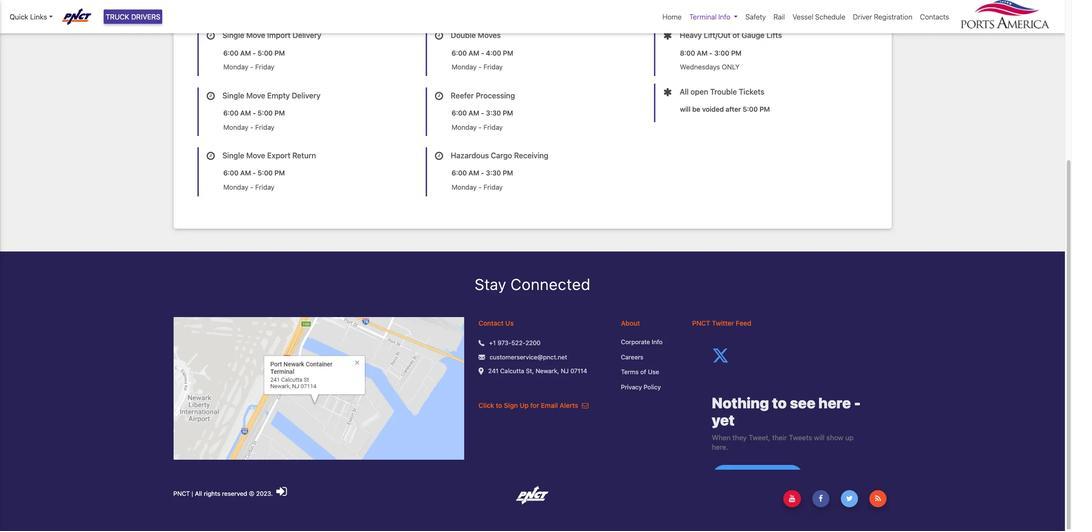 Task type: locate. For each thing, give the bounding box(es) containing it.
delivery right import
[[293, 31, 321, 40]]

customerservice@pnct.net link
[[490, 353, 567, 362]]

monday up hazardous
[[452, 123, 477, 131]]

info inside 'link'
[[719, 12, 731, 21]]

pm down export
[[275, 169, 285, 177]]

quick links
[[10, 12, 47, 21]]

monday up the single move export return in the left top of the page
[[223, 123, 248, 131]]

am down single move import delivery
[[240, 49, 251, 57]]

privacy
[[621, 383, 642, 391]]

vessel schedule link
[[789, 8, 849, 26]]

1 horizontal spatial of
[[733, 31, 740, 40]]

monday - friday down the single move export return in the left top of the page
[[223, 183, 275, 191]]

2 vertical spatial 6:00 am - 5:00 pm
[[223, 169, 285, 177]]

stay
[[475, 275, 506, 293]]

5:00 down single move import delivery
[[258, 49, 273, 57]]

3 single from the top
[[223, 151, 244, 160]]

monday down 6:00 am - 4:00 pm
[[452, 63, 477, 71]]

single left import
[[223, 31, 244, 40]]

us
[[505, 319, 514, 327]]

0 horizontal spatial pnct
[[173, 490, 190, 498]]

3 move from the top
[[246, 151, 265, 160]]

522-
[[512, 339, 526, 347]]

all right |
[[195, 490, 202, 498]]

friday down the single move export return in the left top of the page
[[255, 183, 275, 191]]

monday - friday up single move empty delivery
[[223, 63, 275, 71]]

pm down cargo
[[503, 169, 513, 177]]

6:00 am - 3:30 pm down hazardous
[[452, 169, 513, 177]]

0 vertical spatial single
[[223, 31, 244, 40]]

0 vertical spatial info
[[719, 12, 731, 21]]

move left empty on the left top of the page
[[246, 91, 265, 100]]

1 move from the top
[[246, 31, 265, 40]]

monday for single move import delivery
[[223, 63, 248, 71]]

policy
[[644, 383, 661, 391]]

pm for hazardous cargo receiving
[[503, 169, 513, 177]]

3:30 down hazardous cargo receiving
[[486, 169, 501, 177]]

monday - friday for single move empty delivery
[[223, 123, 275, 131]]

0 vertical spatial 6:00 am - 3:30 pm
[[452, 109, 513, 117]]

monday down the single move export return in the left top of the page
[[223, 183, 248, 191]]

of left use
[[641, 368, 646, 376]]

friday for single move empty delivery
[[255, 123, 275, 131]]

of left gauge
[[733, 31, 740, 40]]

wednesdays
[[680, 63, 720, 71]]

0 vertical spatial delivery
[[293, 31, 321, 40]]

5:00 down the single move export return in the left top of the page
[[258, 169, 273, 177]]

am down single move empty delivery
[[240, 109, 251, 117]]

2 move from the top
[[246, 91, 265, 100]]

truck
[[106, 12, 129, 21]]

1 3:30 from the top
[[486, 109, 501, 117]]

empty
[[267, 91, 290, 100]]

info
[[719, 12, 731, 21], [652, 338, 663, 346]]

am for heavy lift/out of gauge lifts
[[697, 49, 708, 57]]

241 calcutta st, newark, nj 07114 link
[[488, 367, 587, 376]]

friday up hazardous cargo receiving
[[484, 123, 503, 131]]

pnct left |
[[173, 490, 190, 498]]

3:30
[[486, 109, 501, 117], [486, 169, 501, 177]]

6:00 down the single move export return in the left top of the page
[[223, 169, 239, 177]]

single left export
[[223, 151, 244, 160]]

rail link
[[770, 8, 789, 26]]

single move export return
[[223, 151, 316, 160]]

pm down processing
[[503, 109, 513, 117]]

double
[[451, 31, 476, 40]]

6:00 am - 3:30 pm down reefer processing
[[452, 109, 513, 117]]

6:00 am - 5:00 pm down single move import delivery
[[223, 49, 285, 57]]

am down the single move export return in the left top of the page
[[240, 169, 251, 177]]

0 horizontal spatial of
[[641, 368, 646, 376]]

monday for hazardous cargo receiving
[[452, 183, 477, 191]]

monday up single move empty delivery
[[223, 63, 248, 71]]

careers
[[621, 353, 644, 361]]

-
[[253, 49, 256, 57], [481, 49, 484, 57], [710, 49, 713, 57], [250, 63, 253, 71], [479, 63, 482, 71], [253, 109, 256, 117], [481, 109, 484, 117], [250, 123, 253, 131], [479, 123, 482, 131], [253, 169, 256, 177], [481, 169, 484, 177], [250, 183, 253, 191], [479, 183, 482, 191]]

1 vertical spatial 6:00 am - 3:30 pm
[[452, 169, 513, 177]]

monday - friday up the single move export return in the left top of the page
[[223, 123, 275, 131]]

info up careers link
[[652, 338, 663, 346]]

friday for double moves
[[484, 63, 503, 71]]

1 vertical spatial info
[[652, 338, 663, 346]]

6:00 down single move import delivery
[[223, 49, 239, 57]]

0 horizontal spatial info
[[652, 338, 663, 346]]

pm down empty on the left top of the page
[[275, 109, 285, 117]]

of
[[733, 31, 740, 40], [641, 368, 646, 376]]

move left import
[[246, 31, 265, 40]]

monday for single move export return
[[223, 183, 248, 191]]

2 vertical spatial single
[[223, 151, 244, 160]]

trouble
[[710, 87, 737, 96]]

click to sign up for email alerts link
[[479, 402, 589, 410]]

monday down hazardous
[[452, 183, 477, 191]]

pm right '3:00'
[[731, 49, 742, 57]]

all left "open"
[[680, 87, 689, 96]]

3:00
[[715, 49, 730, 57]]

241 calcutta st, newark, nj 07114
[[488, 367, 587, 375]]

1 vertical spatial single
[[223, 91, 244, 100]]

2 6:00 am - 5:00 pm from the top
[[223, 109, 285, 117]]

monday for double moves
[[452, 63, 477, 71]]

1 vertical spatial move
[[246, 91, 265, 100]]

1 vertical spatial all
[[195, 490, 202, 498]]

friday down 4:00
[[484, 63, 503, 71]]

pm for single move empty delivery
[[275, 109, 285, 117]]

all open trouble tickets
[[680, 87, 765, 96]]

links
[[30, 12, 47, 21]]

lifts
[[767, 31, 782, 40]]

1 vertical spatial pnct
[[173, 490, 190, 498]]

2 vertical spatial move
[[246, 151, 265, 160]]

1 horizontal spatial info
[[719, 12, 731, 21]]

export
[[267, 151, 291, 160]]

move
[[246, 31, 265, 40], [246, 91, 265, 100], [246, 151, 265, 160]]

monday - friday for single move export return
[[223, 183, 275, 191]]

monday - friday down 6:00 am - 4:00 pm
[[452, 63, 503, 71]]

all
[[680, 87, 689, 96], [195, 490, 202, 498]]

6:00 for hazardous cargo receiving
[[452, 169, 467, 177]]

friday down hazardous cargo receiving
[[484, 183, 503, 191]]

1 vertical spatial 6:00 am - 5:00 pm
[[223, 109, 285, 117]]

6:00 down single move empty delivery
[[223, 109, 239, 117]]

pm
[[275, 49, 285, 57], [503, 49, 513, 57], [731, 49, 742, 57], [760, 105, 770, 113], [275, 109, 285, 117], [503, 109, 513, 117], [275, 169, 285, 177], [503, 169, 513, 177]]

pm down import
[[275, 49, 285, 57]]

terminal
[[690, 12, 717, 21]]

am down reefer processing
[[469, 109, 479, 117]]

safety link
[[742, 8, 770, 26]]

+1
[[489, 339, 496, 347]]

0 vertical spatial 6:00 am - 5:00 pm
[[223, 49, 285, 57]]

am for single move import delivery
[[240, 49, 251, 57]]

processing
[[476, 91, 515, 100]]

2200
[[526, 339, 541, 347]]

pm right 4:00
[[503, 49, 513, 57]]

0 vertical spatial move
[[246, 31, 265, 40]]

friday up the single move export return in the left top of the page
[[255, 123, 275, 131]]

1 6:00 am - 3:30 pm from the top
[[452, 109, 513, 117]]

3:30 down processing
[[486, 109, 501, 117]]

2 3:30 from the top
[[486, 169, 501, 177]]

8:00
[[680, 49, 695, 57]]

only
[[722, 63, 740, 71]]

delivery for single move import delivery
[[293, 31, 321, 40]]

use
[[648, 368, 659, 376]]

5:00 down single move empty delivery
[[258, 109, 273, 117]]

6:00 am - 5:00 pm down the single move export return in the left top of the page
[[223, 169, 285, 177]]

monday - friday up hazardous
[[452, 123, 503, 131]]

info up heavy lift/out of gauge lifts at the top right
[[719, 12, 731, 21]]

1 vertical spatial delivery
[[292, 91, 321, 100]]

am down double moves
[[469, 49, 479, 57]]

6:00 am - 5:00 pm for export
[[223, 169, 285, 177]]

corporate info
[[621, 338, 663, 346]]

2023.
[[256, 490, 273, 498]]

hazardous
[[451, 151, 489, 160]]

monday - friday for double moves
[[452, 63, 503, 71]]

6:00
[[223, 49, 239, 57], [452, 49, 467, 57], [223, 109, 239, 117], [452, 109, 467, 117], [223, 169, 239, 177], [452, 169, 467, 177]]

connected
[[511, 275, 591, 293]]

contact us
[[479, 319, 514, 327]]

contacts
[[920, 12, 949, 21]]

terms
[[621, 368, 639, 376]]

1 horizontal spatial pnct
[[692, 319, 710, 327]]

6:00 am - 3:30 pm
[[452, 109, 513, 117], [452, 169, 513, 177]]

pm for reefer processing
[[503, 109, 513, 117]]

will be voided after 5:00 pm
[[680, 105, 770, 113]]

pnct | all rights reserved © 2023.
[[173, 490, 275, 498]]

move for export
[[246, 151, 265, 160]]

3 6:00 am - 5:00 pm from the top
[[223, 169, 285, 177]]

6:00 for single move export return
[[223, 169, 239, 177]]

1 single from the top
[[223, 31, 244, 40]]

monday
[[223, 63, 248, 71], [452, 63, 477, 71], [223, 123, 248, 131], [452, 123, 477, 131], [223, 183, 248, 191], [452, 183, 477, 191]]

1 vertical spatial 3:30
[[486, 169, 501, 177]]

6:00 am - 5:00 pm
[[223, 49, 285, 57], [223, 109, 285, 117], [223, 169, 285, 177]]

lift/out
[[704, 31, 731, 40]]

0 vertical spatial pnct
[[692, 319, 710, 327]]

truck drivers
[[106, 12, 160, 21]]

am
[[240, 49, 251, 57], [469, 49, 479, 57], [697, 49, 708, 57], [240, 109, 251, 117], [469, 109, 479, 117], [240, 169, 251, 177], [469, 169, 479, 177]]

sign in image
[[276, 486, 287, 498]]

07114
[[571, 367, 587, 375]]

single
[[223, 31, 244, 40], [223, 91, 244, 100], [223, 151, 244, 160]]

0 vertical spatial 3:30
[[486, 109, 501, 117]]

am up wednesdays
[[697, 49, 708, 57]]

am down hazardous
[[469, 169, 479, 177]]

delivery
[[293, 31, 321, 40], [292, 91, 321, 100]]

newark,
[[536, 367, 559, 375]]

2 6:00 am - 3:30 pm from the top
[[452, 169, 513, 177]]

nj
[[561, 367, 569, 375]]

2 single from the top
[[223, 91, 244, 100]]

friday for single move import delivery
[[255, 63, 275, 71]]

pnct left the twitter
[[692, 319, 710, 327]]

friday for single move export return
[[255, 183, 275, 191]]

single for single move export return
[[223, 151, 244, 160]]

6:00 down hazardous
[[452, 169, 467, 177]]

twitter
[[712, 319, 734, 327]]

monday - friday down hazardous
[[452, 183, 503, 191]]

return
[[292, 151, 316, 160]]

delivery right empty on the left top of the page
[[292, 91, 321, 100]]

driver registration link
[[849, 8, 917, 26]]

6:00 down double
[[452, 49, 467, 57]]

6:00 down reefer
[[452, 109, 467, 117]]

terms of use link
[[621, 368, 678, 377]]

friday up single move empty delivery
[[255, 63, 275, 71]]

move left export
[[246, 151, 265, 160]]

move for empty
[[246, 91, 265, 100]]

1 horizontal spatial all
[[680, 87, 689, 96]]

friday
[[255, 63, 275, 71], [484, 63, 503, 71], [255, 123, 275, 131], [484, 123, 503, 131], [255, 183, 275, 191], [484, 183, 503, 191]]

1 6:00 am - 5:00 pm from the top
[[223, 49, 285, 57]]

6:00 am - 5:00 pm down single move empty delivery
[[223, 109, 285, 117]]

envelope o image
[[582, 403, 589, 409]]

single left empty on the left top of the page
[[223, 91, 244, 100]]

monday - friday for single move import delivery
[[223, 63, 275, 71]]



Task type: vqa. For each thing, say whether or not it's contained in the screenshot.
THE CONTACT US
yes



Task type: describe. For each thing, give the bounding box(es) containing it.
single move import delivery
[[223, 31, 321, 40]]

am for single move empty delivery
[[240, 109, 251, 117]]

am for hazardous cargo receiving
[[469, 169, 479, 177]]

terminal info link
[[686, 8, 742, 26]]

privacy policy link
[[621, 383, 678, 392]]

open
[[691, 87, 709, 96]]

pm for double moves
[[503, 49, 513, 57]]

info for terminal info
[[719, 12, 731, 21]]

973-
[[498, 339, 512, 347]]

single for single move empty delivery
[[223, 91, 244, 100]]

cargo
[[491, 151, 512, 160]]

+1 973-522-2200 link
[[489, 339, 541, 348]]

|
[[192, 490, 193, 498]]

quick links link
[[10, 11, 53, 22]]

quick
[[10, 12, 28, 21]]

move for import
[[246, 31, 265, 40]]

6:00 am - 5:00 pm for import
[[223, 49, 285, 57]]

drivers
[[131, 12, 160, 21]]

will
[[680, 105, 691, 113]]

4:00
[[486, 49, 501, 57]]

be
[[693, 105, 701, 113]]

pm for single move export return
[[275, 169, 285, 177]]

pnct for pnct twitter feed
[[692, 319, 710, 327]]

schedule
[[815, 12, 846, 21]]

6:00 am - 3:30 pm for processing
[[452, 109, 513, 117]]

moves
[[478, 31, 501, 40]]

feed
[[736, 319, 752, 327]]

to
[[496, 402, 502, 410]]

corporate
[[621, 338, 650, 346]]

truck drivers link
[[104, 9, 162, 24]]

am for double moves
[[469, 49, 479, 57]]

pm for single move import delivery
[[275, 49, 285, 57]]

friday for reefer processing
[[484, 123, 503, 131]]

driver registration
[[853, 12, 913, 21]]

5:00 for single move import delivery
[[258, 49, 273, 57]]

6:00 for single move empty delivery
[[223, 109, 239, 117]]

5:00 for single move export return
[[258, 169, 273, 177]]

1 vertical spatial of
[[641, 368, 646, 376]]

careers link
[[621, 353, 678, 362]]

pnct twitter feed
[[692, 319, 752, 327]]

6:00 for double moves
[[452, 49, 467, 57]]

pnct for pnct | all rights reserved © 2023.
[[173, 490, 190, 498]]

pm for heavy lift/out of gauge lifts
[[731, 49, 742, 57]]

home
[[663, 12, 682, 21]]

6:00 am - 5:00 pm for empty
[[223, 109, 285, 117]]

0 vertical spatial of
[[733, 31, 740, 40]]

3:30 for processing
[[486, 109, 501, 117]]

voided
[[702, 105, 724, 113]]

privacy policy
[[621, 383, 661, 391]]

email
[[541, 402, 558, 410]]

corporate info link
[[621, 338, 678, 347]]

heavy lift/out of gauge lifts
[[680, 31, 782, 40]]

3:30 for cargo
[[486, 169, 501, 177]]

safety
[[746, 12, 766, 21]]

©
[[249, 490, 254, 498]]

6:00 for reefer processing
[[452, 109, 467, 117]]

monday - friday for hazardous cargo receiving
[[452, 183, 503, 191]]

6:00 for single move import delivery
[[223, 49, 239, 57]]

+1 973-522-2200
[[489, 339, 541, 347]]

double moves
[[451, 31, 501, 40]]

monday - friday for reefer processing
[[452, 123, 503, 131]]

hazardous cargo receiving
[[451, 151, 549, 160]]

home link
[[659, 8, 686, 26]]

driver
[[853, 12, 872, 21]]

6:00 am - 3:30 pm for cargo
[[452, 169, 513, 177]]

wednesdays only
[[680, 63, 740, 71]]

vessel schedule
[[793, 12, 846, 21]]

6:00 am - 4:00 pm
[[452, 49, 513, 57]]

click to sign up for email alerts
[[479, 402, 580, 410]]

friday for hazardous cargo receiving
[[484, 183, 503, 191]]

terms of use
[[621, 368, 659, 376]]

calcutta
[[500, 367, 524, 375]]

up
[[520, 402, 529, 410]]

reefer processing
[[451, 91, 515, 100]]

about
[[621, 319, 640, 327]]

st,
[[526, 367, 534, 375]]

rights
[[204, 490, 220, 498]]

reefer
[[451, 91, 474, 100]]

registration
[[874, 12, 913, 21]]

241
[[488, 367, 499, 375]]

contact
[[479, 319, 504, 327]]

pm down tickets
[[760, 105, 770, 113]]

gauge
[[742, 31, 765, 40]]

monday for single move empty delivery
[[223, 123, 248, 131]]

delivery for single move empty delivery
[[292, 91, 321, 100]]

receiving
[[514, 151, 549, 160]]

click
[[479, 402, 494, 410]]

contacts link
[[917, 8, 953, 26]]

single for single move import delivery
[[223, 31, 244, 40]]

5:00 right after
[[743, 105, 758, 113]]

reserved
[[222, 490, 247, 498]]

single move empty delivery
[[223, 91, 321, 100]]

info for corporate info
[[652, 338, 663, 346]]

am for reefer processing
[[469, 109, 479, 117]]

monday for reefer processing
[[452, 123, 477, 131]]

terminal info
[[690, 12, 731, 21]]

0 horizontal spatial all
[[195, 490, 202, 498]]

am for single move export return
[[240, 169, 251, 177]]

0 vertical spatial all
[[680, 87, 689, 96]]

5:00 for single move empty delivery
[[258, 109, 273, 117]]

for
[[531, 402, 539, 410]]

import
[[267, 31, 291, 40]]

rail
[[774, 12, 785, 21]]



